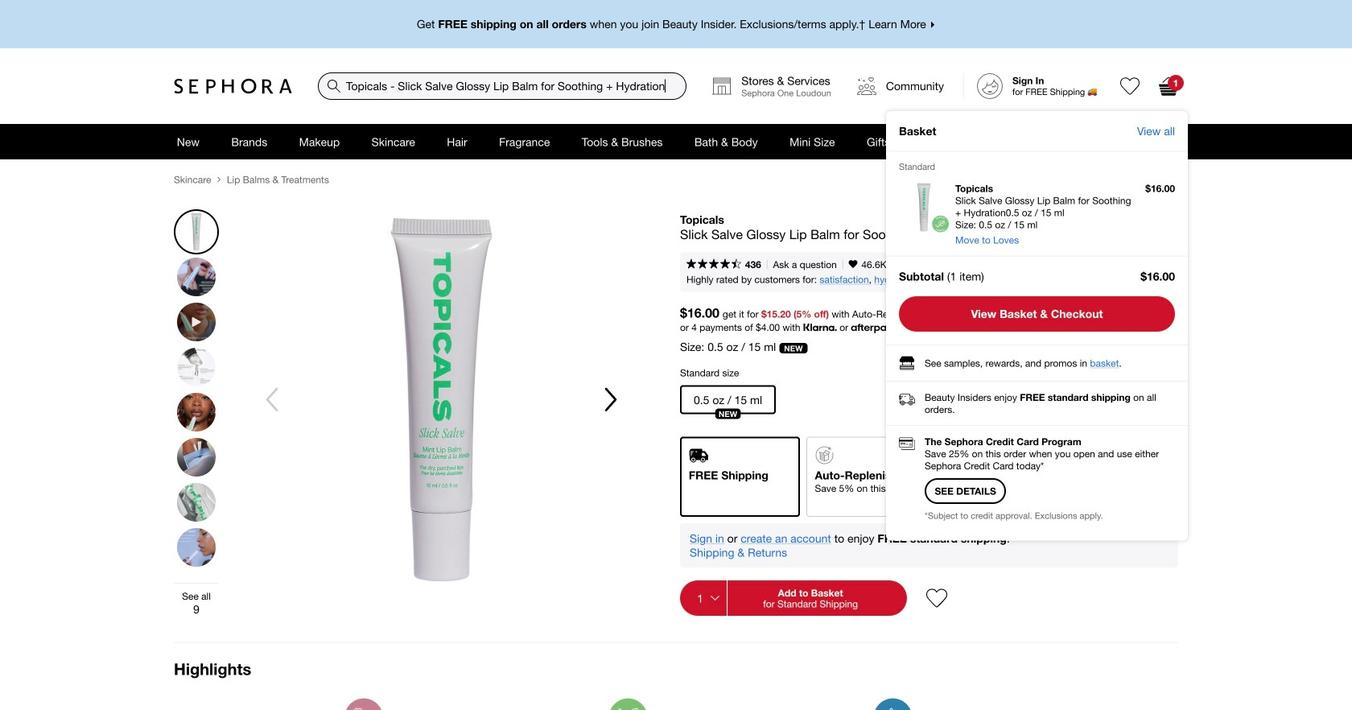 Task type: locate. For each thing, give the bounding box(es) containing it.
None search field
[[318, 72, 687, 100]]

None field
[[318, 72, 687, 100]]

4.5 stars element
[[687, 259, 742, 271]]

learn more image
[[907, 322, 919, 333]]

item element
[[1168, 75, 1185, 91]]



Task type: describe. For each thing, give the bounding box(es) containing it.
video image
[[177, 303, 216, 341]]

klarna image
[[804, 323, 837, 331]]

sephora homepage image
[[174, 78, 292, 94]]

go to basket image
[[1160, 77, 1179, 96]]

Search search field
[[319, 73, 686, 99]]

afterpay image
[[852, 324, 905, 333]]



Task type: vqa. For each thing, say whether or not it's contained in the screenshot.
4 Stars element related to TOO FACED - BORN THIS WAY NATURAL FINISH LONGWEAR LIQUID FOUNDATION image
no



